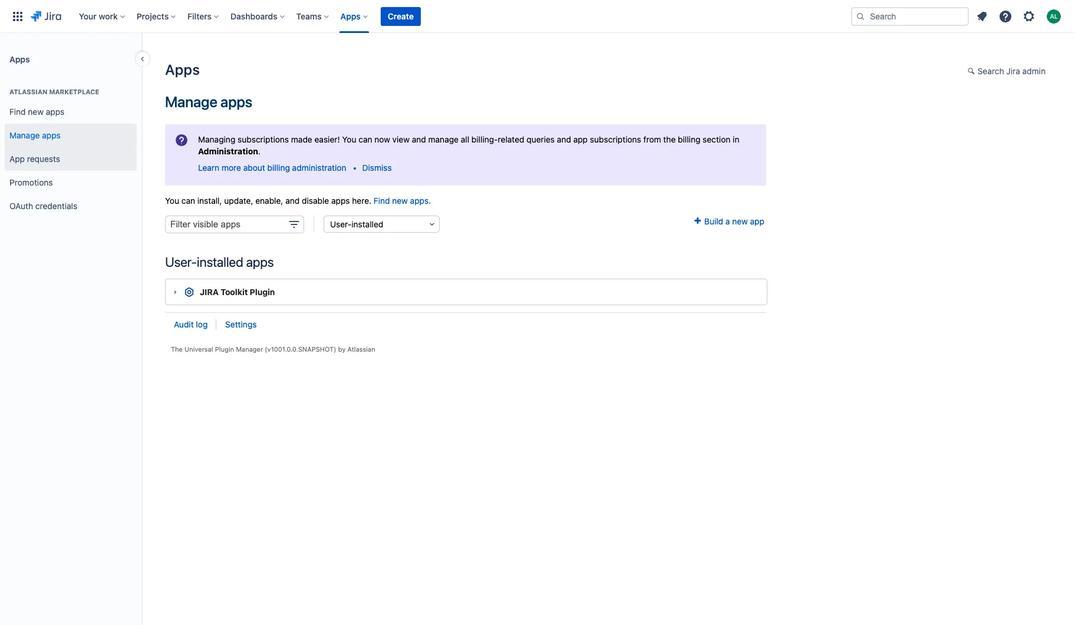 Task type: vqa. For each thing, say whether or not it's contained in the screenshot.
Notifications Link
no



Task type: locate. For each thing, give the bounding box(es) containing it.
0 vertical spatial user-
[[330, 220, 352, 230]]

here.
[[352, 196, 371, 206]]

find down atlassian marketplace
[[9, 106, 26, 116]]

0 vertical spatial app
[[573, 135, 588, 145]]

create
[[388, 11, 414, 21]]

new right a
[[732, 217, 748, 227]]

apps down filters
[[165, 61, 200, 78]]

made
[[291, 135, 312, 145]]

2 vertical spatial new
[[732, 217, 748, 227]]

apps.
[[410, 196, 431, 206]]

1 horizontal spatial plugin
[[250, 287, 275, 297]]

build a new app
[[702, 217, 765, 227]]

1 vertical spatial can
[[181, 196, 195, 206]]

administration
[[292, 163, 346, 173]]

billing right "the"
[[678, 135, 701, 145]]

1 vertical spatial installed
[[197, 254, 243, 270]]

atlassian right by
[[348, 346, 375, 353]]

Search field
[[851, 7, 969, 26]]

and right 'queries'
[[557, 135, 571, 145]]

1 horizontal spatial find
[[374, 196, 390, 206]]

work
[[99, 11, 118, 21]]

0 horizontal spatial plugin
[[215, 346, 234, 353]]

0 vertical spatial new
[[28, 106, 44, 116]]

1 horizontal spatial can
[[359, 135, 372, 145]]

user- for user-installed
[[330, 220, 352, 230]]

view
[[392, 135, 410, 145]]

oauth
[[9, 201, 33, 211]]

apps down atlassian marketplace
[[46, 106, 64, 116]]

notifications image
[[975, 9, 989, 23]]

subscriptions left from on the top right of page
[[590, 135, 641, 145]]

banner
[[0, 0, 1075, 33]]

apps down the appswitcher icon
[[9, 54, 30, 64]]

app
[[9, 154, 25, 164]]

jira toolkit plugin
[[200, 287, 275, 297]]

installed for user-installed
[[352, 220, 383, 230]]

0 horizontal spatial installed
[[197, 254, 243, 270]]

search image
[[856, 11, 865, 21]]

2 horizontal spatial apps
[[341, 11, 361, 21]]

your profile and settings image
[[1047, 9, 1061, 23]]

1 horizontal spatial you
[[342, 135, 356, 145]]

0 horizontal spatial can
[[181, 196, 195, 206]]

None field
[[165, 216, 304, 234]]

settings link
[[225, 320, 257, 330]]

0 horizontal spatial manage apps
[[9, 130, 61, 140]]

promotions link
[[5, 171, 137, 195]]

user-installed apps
[[165, 254, 274, 270]]

jira image
[[31, 9, 61, 23], [31, 9, 61, 23]]

managing
[[198, 135, 235, 145]]

subscriptions
[[238, 135, 289, 145], [590, 135, 641, 145]]

1 horizontal spatial subscriptions
[[590, 135, 641, 145]]

plugin right the toolkit
[[250, 287, 275, 297]]

installed for user-installed apps
[[197, 254, 243, 270]]

billing
[[678, 135, 701, 145], [267, 163, 290, 173]]

queries
[[527, 135, 555, 145]]

app inside managing subscriptions made easier! you can now view and manage all billing-related queries and app subscriptions from the billing section in administration .
[[573, 135, 588, 145]]

0 horizontal spatial and
[[285, 196, 300, 206]]

disable
[[302, 196, 329, 206]]

plugin for universal
[[215, 346, 234, 353]]

find new apps
[[9, 106, 64, 116]]

app right 'queries'
[[573, 135, 588, 145]]

projects button
[[133, 7, 180, 26]]

0 vertical spatial installed
[[352, 220, 383, 230]]

1 horizontal spatial atlassian
[[348, 346, 375, 353]]

find
[[9, 106, 26, 116], [374, 196, 390, 206]]

log
[[196, 320, 208, 330]]

plugin left manager
[[215, 346, 234, 353]]

section
[[703, 135, 731, 145]]

atlassian marketplace
[[9, 88, 99, 96]]

0 horizontal spatial app
[[573, 135, 588, 145]]

app right a
[[750, 217, 765, 227]]

1 subscriptions from the left
[[238, 135, 289, 145]]

0 vertical spatial find
[[9, 106, 26, 116]]

1 vertical spatial manage
[[9, 130, 40, 140]]

apps up requests
[[42, 130, 61, 140]]

apps inside manage apps 'link'
[[42, 130, 61, 140]]

0 horizontal spatial subscriptions
[[238, 135, 289, 145]]

(v1001.0.0.snapshot)
[[265, 346, 336, 353]]

1 vertical spatial new
[[392, 196, 408, 206]]

0 horizontal spatial atlassian
[[9, 88, 47, 96]]

can left "install," on the left of the page
[[181, 196, 195, 206]]

manage up the managing
[[165, 93, 217, 110]]

manage
[[165, 93, 217, 110], [9, 130, 40, 140]]

1 vertical spatial user-
[[165, 254, 197, 270]]

manage apps up the managing
[[165, 93, 252, 110]]

0 horizontal spatial find
[[9, 106, 26, 116]]

apps left 'here.'
[[331, 196, 350, 206]]

administration
[[198, 146, 258, 156]]

and
[[412, 135, 426, 145], [557, 135, 571, 145], [285, 196, 300, 206]]

0 vertical spatial plugin
[[250, 287, 275, 297]]

easier!
[[315, 135, 340, 145]]

0 vertical spatial billing
[[678, 135, 701, 145]]

0 horizontal spatial user-
[[165, 254, 197, 270]]

1 vertical spatial manage apps
[[9, 130, 61, 140]]

you right easier!
[[342, 135, 356, 145]]

plugin for toolkit
[[250, 287, 275, 297]]

jira
[[1007, 66, 1020, 76]]

atlassian link
[[348, 346, 375, 353]]

apps
[[220, 93, 252, 110], [46, 106, 64, 116], [42, 130, 61, 140], [331, 196, 350, 206], [246, 254, 274, 270]]

manage apps inside 'link'
[[9, 130, 61, 140]]

0 horizontal spatial manage
[[9, 130, 40, 140]]

you inside managing subscriptions made easier! you can now view and manage all billing-related queries and app subscriptions from the billing section in administration .
[[342, 135, 356, 145]]

1 horizontal spatial billing
[[678, 135, 701, 145]]

related
[[498, 135, 524, 145]]

installed
[[352, 220, 383, 230], [197, 254, 243, 270]]

1 horizontal spatial and
[[412, 135, 426, 145]]

find right 'here.'
[[374, 196, 390, 206]]

you
[[342, 135, 356, 145], [165, 196, 179, 206]]

apps
[[341, 11, 361, 21], [9, 54, 30, 64], [165, 61, 200, 78]]

manage apps up app requests
[[9, 130, 61, 140]]

build
[[704, 217, 723, 227]]

plugin
[[250, 287, 275, 297], [215, 346, 234, 353]]

a
[[726, 217, 730, 227]]

can left "now"
[[359, 135, 372, 145]]

and left disable
[[285, 196, 300, 206]]

1 horizontal spatial manage
[[165, 93, 217, 110]]

small image
[[693, 217, 702, 226]]

can
[[359, 135, 372, 145], [181, 196, 195, 206]]

universal
[[185, 346, 213, 353]]

the
[[663, 135, 676, 145]]

you left "install," on the left of the page
[[165, 196, 179, 206]]

0 vertical spatial can
[[359, 135, 372, 145]]

0 vertical spatial atlassian
[[9, 88, 47, 96]]

1 horizontal spatial app
[[750, 217, 765, 227]]

app requests
[[9, 154, 60, 164]]

now
[[375, 135, 390, 145]]

by
[[338, 346, 346, 353]]

installed down 'here.'
[[352, 220, 383, 230]]

apps inside 'find new apps' link
[[46, 106, 64, 116]]

find inside "atlassian marketplace" group
[[9, 106, 26, 116]]

app
[[573, 135, 588, 145], [750, 217, 765, 227]]

manage inside 'link'
[[9, 130, 40, 140]]

billing right about
[[267, 163, 290, 173]]

0 vertical spatial manage
[[165, 93, 217, 110]]

new
[[28, 106, 44, 116], [392, 196, 408, 206], [732, 217, 748, 227]]

can inside managing subscriptions made easier! you can now view and manage all billing-related queries and app subscriptions from the billing section in administration .
[[359, 135, 372, 145]]

user-installed
[[330, 220, 383, 230]]

small image
[[968, 67, 977, 76]]

0 horizontal spatial new
[[28, 106, 44, 116]]

2 horizontal spatial new
[[732, 217, 748, 227]]

atlassian marketplace group
[[5, 75, 137, 222]]

manage apps
[[165, 93, 252, 110], [9, 130, 61, 140]]

2 subscriptions from the left
[[590, 135, 641, 145]]

user-
[[330, 220, 352, 230], [165, 254, 197, 270]]

apps button
[[337, 7, 372, 26]]

new left apps.
[[392, 196, 408, 206]]

managing subscriptions made easier! you can now view and manage all billing-related queries and app subscriptions from the billing section in administration .
[[198, 135, 740, 156]]

atlassian up find new apps at left
[[9, 88, 47, 96]]

1 vertical spatial plugin
[[215, 346, 234, 353]]

your
[[79, 11, 97, 21]]

banner containing your work
[[0, 0, 1075, 33]]

0 vertical spatial you
[[342, 135, 356, 145]]

.
[[258, 146, 261, 156]]

0 horizontal spatial apps
[[9, 54, 30, 64]]

1 vertical spatial find
[[374, 196, 390, 206]]

1 vertical spatial billing
[[267, 163, 290, 173]]

create button
[[381, 7, 421, 26]]

toolkit
[[221, 287, 248, 297]]

audit log
[[174, 320, 208, 330]]

installed up jira
[[197, 254, 243, 270]]

apps right teams popup button
[[341, 11, 361, 21]]

new down atlassian marketplace
[[28, 106, 44, 116]]

1 vertical spatial app
[[750, 217, 765, 227]]

1 horizontal spatial apps
[[165, 61, 200, 78]]

and right view
[[412, 135, 426, 145]]

1 horizontal spatial user-
[[330, 220, 352, 230]]

1 horizontal spatial manage apps
[[165, 93, 252, 110]]

1 horizontal spatial installed
[[352, 220, 383, 230]]

manage up app
[[9, 130, 40, 140]]

0 horizontal spatial you
[[165, 196, 179, 206]]

subscriptions up .
[[238, 135, 289, 145]]



Task type: describe. For each thing, give the bounding box(es) containing it.
help image
[[999, 9, 1013, 23]]

1 vertical spatial atlassian
[[348, 346, 375, 353]]

dismiss link
[[362, 163, 392, 173]]

audit log link
[[174, 320, 208, 330]]

promotions
[[9, 177, 53, 187]]

billing-
[[472, 135, 498, 145]]

learn
[[198, 163, 219, 173]]

billing inside managing subscriptions made easier! you can now view and manage all billing-related queries and app subscriptions from the billing section in administration .
[[678, 135, 701, 145]]

search jira admin
[[978, 66, 1046, 76]]

new inside "atlassian marketplace" group
[[28, 106, 44, 116]]

oauth credentials
[[9, 201, 77, 211]]

admin
[[1023, 66, 1046, 76]]

learn more about billing administration link
[[198, 163, 346, 173]]

apps up the managing
[[220, 93, 252, 110]]

appswitcher icon image
[[11, 9, 25, 23]]

enable,
[[255, 196, 283, 206]]

all
[[461, 135, 469, 145]]

more
[[222, 163, 241, 173]]

filters button
[[184, 7, 223, 26]]

install,
[[197, 196, 222, 206]]

jira
[[200, 287, 219, 297]]

1 vertical spatial you
[[165, 196, 179, 206]]

filters
[[188, 11, 212, 21]]

primary element
[[7, 0, 851, 33]]

search
[[978, 66, 1004, 76]]

projects
[[137, 11, 169, 21]]

2 horizontal spatial and
[[557, 135, 571, 145]]

1 horizontal spatial new
[[392, 196, 408, 206]]

settings image
[[1022, 9, 1036, 23]]

dashboards
[[231, 11, 277, 21]]

dashboards button
[[227, 7, 289, 26]]

settings
[[225, 320, 257, 330]]

in
[[733, 135, 740, 145]]

the
[[171, 346, 183, 353]]

apps inside popup button
[[341, 11, 361, 21]]

manager
[[236, 346, 263, 353]]

build a new app link
[[693, 217, 765, 227]]

audit
[[174, 320, 194, 330]]

the universal plugin manager (v1001.0.0.snapshot) by atlassian
[[171, 346, 375, 353]]

find new apps. link
[[374, 196, 431, 206]]

atlassian inside group
[[9, 88, 47, 96]]

your work button
[[75, 7, 130, 26]]

apps up 'jira toolkit plugin' on the left
[[246, 254, 274, 270]]

about
[[243, 163, 265, 173]]

credentials
[[35, 201, 77, 211]]

learn more about billing administration
[[198, 163, 346, 173]]

0 vertical spatial manage apps
[[165, 93, 252, 110]]

find new apps link
[[5, 100, 137, 124]]

oauth credentials link
[[5, 195, 137, 218]]

manage
[[428, 135, 459, 145]]

manage apps link
[[5, 124, 137, 147]]

user- for user-installed apps
[[165, 254, 197, 270]]

update,
[[224, 196, 253, 206]]

dismiss
[[362, 163, 392, 173]]

search jira admin link
[[962, 62, 1052, 81]]

you can install, update, enable, and disable apps here. find new apps.
[[165, 196, 431, 206]]

teams button
[[293, 7, 333, 26]]

marketplace
[[49, 88, 99, 96]]

your work
[[79, 11, 118, 21]]

from
[[644, 135, 661, 145]]

teams
[[296, 11, 322, 21]]

requests
[[27, 154, 60, 164]]

0 horizontal spatial billing
[[267, 163, 290, 173]]

app requests link
[[5, 147, 137, 171]]



